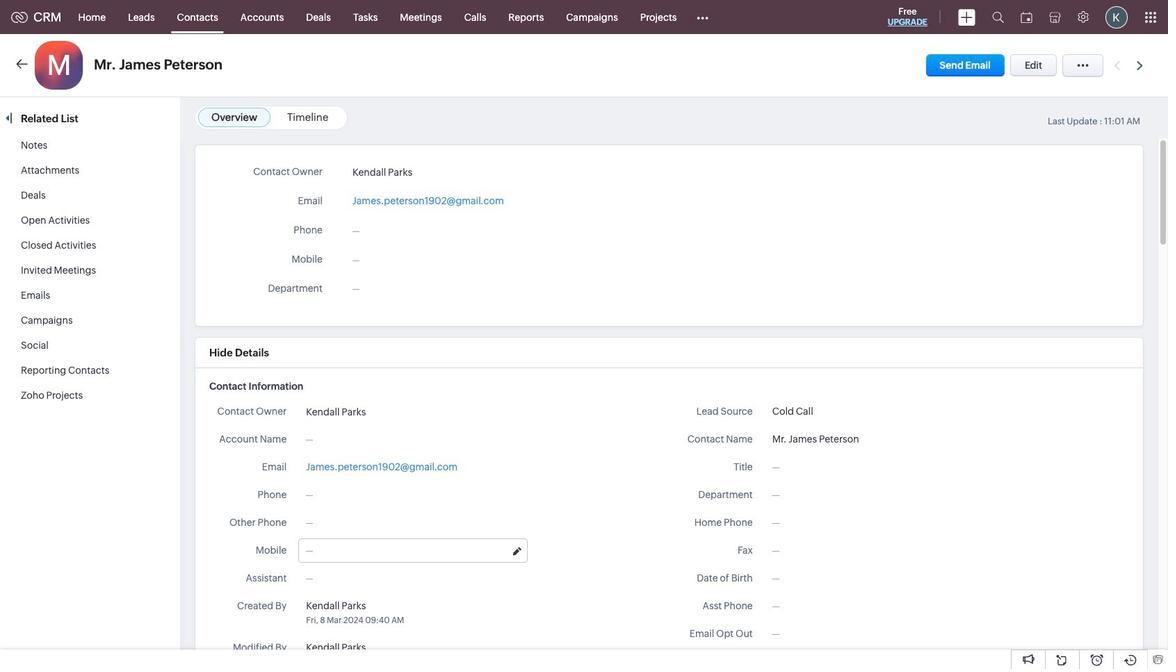 Task type: vqa. For each thing, say whether or not it's contained in the screenshot.
3rd domains
no



Task type: locate. For each thing, give the bounding box(es) containing it.
search image
[[993, 11, 1005, 23]]

create menu image
[[959, 9, 976, 25]]

profile element
[[1098, 0, 1137, 34]]

calendar image
[[1021, 11, 1033, 23]]

logo image
[[11, 11, 28, 23]]

Other Modules field
[[688, 6, 718, 28]]



Task type: describe. For each thing, give the bounding box(es) containing it.
previous record image
[[1114, 61, 1121, 70]]

create menu element
[[950, 0, 984, 34]]

next record image
[[1137, 61, 1146, 70]]

profile image
[[1106, 6, 1128, 28]]

search element
[[984, 0, 1013, 34]]



